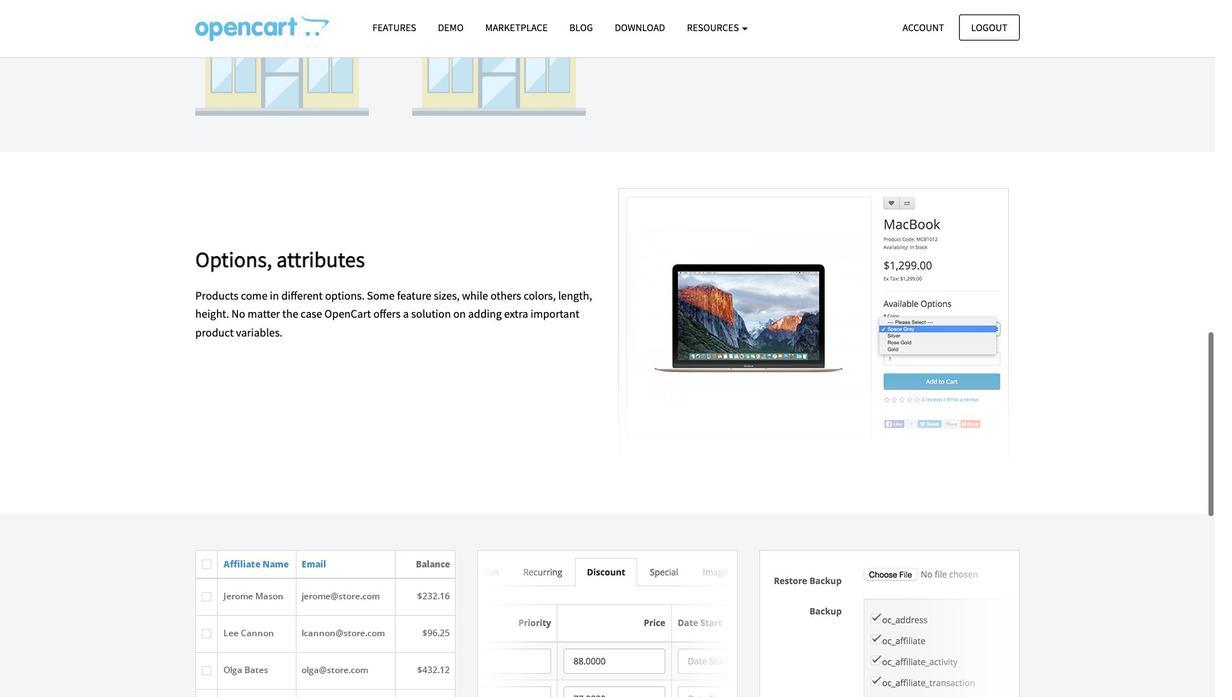 Task type: describe. For each thing, give the bounding box(es) containing it.
attributes
[[277, 245, 365, 273]]

account
[[903, 21, 945, 34]]

download
[[615, 21, 666, 34]]

demo
[[438, 21, 464, 34]]

feature
[[397, 288, 432, 302]]

products come in different options. some feature sizes, while others colors, length, height. no matter the case opencart offers a solution on adding extra important product variables.
[[195, 288, 593, 339]]

blog link
[[559, 15, 604, 41]]

options, attributes
[[195, 245, 365, 273]]

product
[[195, 325, 234, 339]]

height.
[[195, 306, 229, 321]]

case
[[301, 306, 322, 321]]

solution
[[411, 306, 451, 321]]

multi store image
[[195, 0, 586, 116]]

sizes,
[[434, 288, 460, 302]]

back-up and restore image
[[760, 550, 1021, 697]]

blog
[[570, 21, 593, 34]]

important
[[531, 306, 580, 321]]

on
[[454, 306, 466, 321]]

opencart
[[325, 306, 371, 321]]

opencart - features image
[[195, 15, 329, 41]]

options.
[[325, 288, 365, 302]]

length,
[[559, 288, 593, 302]]

extra
[[505, 306, 529, 321]]

in
[[270, 288, 279, 302]]

matter
[[248, 306, 280, 321]]



Task type: locate. For each thing, give the bounding box(es) containing it.
features link
[[362, 15, 427, 41]]

features
[[373, 21, 417, 34]]

account link
[[891, 14, 957, 40]]

affiliates image
[[195, 550, 456, 697]]

marketplace link
[[475, 15, 559, 41]]

others
[[491, 288, 522, 302]]

options,
[[195, 245, 272, 273]]

products
[[195, 288, 239, 302]]

logout link
[[960, 14, 1021, 40]]

no
[[232, 306, 245, 321]]

a
[[403, 306, 409, 321]]

demo link
[[427, 15, 475, 41]]

the
[[283, 306, 298, 321]]

resources
[[687, 21, 741, 34]]

adding
[[468, 306, 502, 321]]

while
[[462, 288, 489, 302]]

resources link
[[677, 15, 760, 41]]

come
[[241, 288, 268, 302]]

options, attributes image
[[619, 188, 1010, 477]]

some
[[367, 288, 395, 302]]

variables.
[[236, 325, 283, 339]]

colors,
[[524, 288, 556, 302]]

different
[[281, 288, 323, 302]]

offers
[[374, 306, 401, 321]]

marketplace
[[486, 21, 548, 34]]

logout
[[972, 21, 1008, 34]]

download link
[[604, 15, 677, 41]]

discounts, coupons, specials image
[[478, 550, 738, 697]]



Task type: vqa. For each thing, say whether or not it's contained in the screenshot.
in
yes



